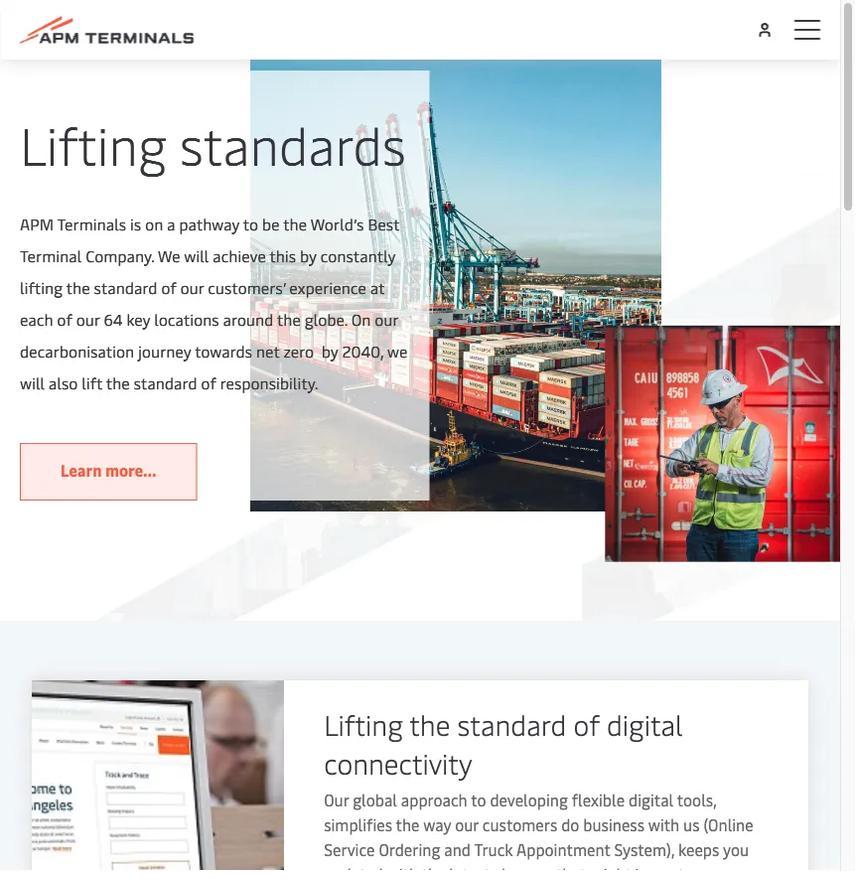 Task type: locate. For each thing, give the bounding box(es) containing it.
learn
[[61, 459, 102, 481]]

1 horizontal spatial to
[[471, 789, 486, 810]]

system),
[[614, 839, 675, 860]]

our
[[324, 789, 349, 810]]

lift
[[82, 372, 102, 394]]

2 vertical spatial standard
[[457, 705, 567, 742]]

0 horizontal spatial will
[[20, 372, 45, 394]]

service
[[324, 839, 375, 860]]

our inside lifting the standard of digital connectivity our global approach to developing flexible digital tools, simplifies the way our customers do business with us (online service ordering and truck appointment system), keeps you updated with the latest changes that might impact
[[455, 814, 479, 835]]

1 vertical spatial to
[[471, 789, 486, 810]]

apm terminals employee image
[[605, 326, 842, 562]]

0 vertical spatial with
[[648, 814, 680, 835]]

the right lifting at the left
[[66, 277, 90, 298]]

our right on
[[375, 309, 398, 330]]

lifting up terminals
[[20, 109, 167, 179]]

our
[[180, 277, 204, 298], [76, 309, 100, 330], [375, 309, 398, 330], [455, 814, 479, 835]]

to inside apm terminals is on a pathway to be the world's best terminal company. we will achieve this by constantly lifting the standard of our customers' experience at each of our 64 key locations around the globe. on our decarbonisation journey towards net zero  by 2040, we will also lift the standard of responsibility.
[[243, 214, 258, 235]]

by
[[300, 245, 317, 267], [322, 341, 338, 362]]

business
[[583, 814, 645, 835]]

of up flexible
[[574, 705, 600, 742]]

lifting inside lifting the standard of digital connectivity our global approach to developing flexible digital tools, simplifies the way our customers do business with us (online service ordering and truck appointment system), keeps you updated with the latest changes that might impact
[[324, 705, 403, 742]]

1 vertical spatial lifting
[[324, 705, 403, 742]]

appointment
[[517, 839, 610, 860]]

lifting for lifting the standard of digital connectivity our global approach to developing flexible digital tools, simplifies the way our customers do business with us (online service ordering and truck appointment system), keeps you updated with the latest changes that might impact 
[[324, 705, 403, 742]]

1 vertical spatial by
[[322, 341, 338, 362]]

connectivity
[[324, 743, 472, 781]]

company.
[[86, 245, 154, 267]]

to
[[243, 214, 258, 235], [471, 789, 486, 810]]

1 horizontal spatial with
[[648, 814, 680, 835]]

constantly
[[321, 245, 396, 267]]

1 horizontal spatial will
[[184, 245, 209, 267]]

to left be
[[243, 214, 258, 235]]

that
[[556, 864, 586, 871]]

0 horizontal spatial to
[[243, 214, 258, 235]]

the left the globe.
[[277, 309, 301, 330]]

of inside lifting the standard of digital connectivity our global approach to developing flexible digital tools, simplifies the way our customers do business with us (online service ordering and truck appointment system), keeps you updated with the latest changes that might impact
[[574, 705, 600, 742]]

0 vertical spatial to
[[243, 214, 258, 235]]

the
[[283, 214, 307, 235], [66, 277, 90, 298], [277, 309, 301, 330], [106, 372, 130, 394], [410, 705, 450, 742], [396, 814, 420, 835], [422, 864, 446, 871]]

the right lift
[[106, 372, 130, 394]]

this
[[270, 245, 296, 267]]

0 vertical spatial standard
[[94, 277, 157, 298]]

digital
[[607, 705, 683, 742], [629, 789, 674, 810]]

us
[[684, 814, 700, 835]]

with
[[648, 814, 680, 835], [387, 864, 418, 871]]

0 vertical spatial lifting
[[20, 109, 167, 179]]

the up the ordering
[[396, 814, 420, 835]]

apmt container tracking banner image
[[32, 680, 284, 871]]

with down the ordering
[[387, 864, 418, 871]]

be
[[262, 214, 280, 235]]

lifting
[[20, 109, 167, 179], [324, 705, 403, 742]]

(online
[[704, 814, 754, 835]]

of
[[161, 277, 177, 298], [57, 309, 72, 330], [201, 372, 216, 394], [574, 705, 600, 742]]

standard up developing on the right bottom
[[457, 705, 567, 742]]

developing
[[490, 789, 568, 810]]

by down the globe.
[[322, 341, 338, 362]]

at
[[370, 277, 385, 298]]

0 vertical spatial will
[[184, 245, 209, 267]]

standard inside lifting the standard of digital connectivity our global approach to developing flexible digital tools, simplifies the way our customers do business with us (online service ordering and truck appointment system), keeps you updated with the latest changes that might impact
[[457, 705, 567, 742]]

journey
[[138, 341, 191, 362]]

will
[[184, 245, 209, 267], [20, 372, 45, 394]]

1 vertical spatial with
[[387, 864, 418, 871]]

lifting up the 'connectivity'
[[324, 705, 403, 742]]

by right this
[[300, 245, 317, 267]]

to inside lifting the standard of digital connectivity our global approach to developing flexible digital tools, simplifies the way our customers do business with us (online service ordering and truck appointment system), keeps you updated with the latest changes that might impact
[[471, 789, 486, 810]]

on
[[145, 214, 163, 235]]

will right the we
[[184, 245, 209, 267]]

0 horizontal spatial lifting
[[20, 109, 167, 179]]

latest
[[449, 864, 490, 871]]

you
[[723, 839, 749, 860]]

0 vertical spatial by
[[300, 245, 317, 267]]

standard down journey at the left top of the page
[[134, 372, 197, 394]]

digital up business
[[629, 789, 674, 810]]

standard down company.
[[94, 277, 157, 298]]

a
[[167, 214, 175, 235]]

to right approach
[[471, 789, 486, 810]]

with left us
[[648, 814, 680, 835]]

the down the ordering
[[422, 864, 446, 871]]

do
[[561, 814, 580, 835]]

our up and at the bottom of the page
[[455, 814, 479, 835]]

of down towards
[[201, 372, 216, 394]]

around
[[223, 309, 273, 330]]

decarbonisation
[[20, 341, 134, 362]]

will left also
[[20, 372, 45, 394]]

apm terminals is on a pathway to be the world's best terminal company. we will achieve this by constantly lifting the standard of our customers' experience at each of our 64 key locations around the globe. on our decarbonisation journey towards net zero  by 2040, we will also lift the standard of responsibility.
[[20, 214, 408, 394]]

the right be
[[283, 214, 307, 235]]

0 vertical spatial digital
[[607, 705, 683, 742]]

standard
[[94, 277, 157, 298], [134, 372, 197, 394], [457, 705, 567, 742]]

each
[[20, 309, 53, 330]]

1 horizontal spatial lifting
[[324, 705, 403, 742]]

approach
[[401, 789, 468, 810]]

terminals
[[57, 214, 126, 235]]

0 horizontal spatial by
[[300, 245, 317, 267]]

customers'
[[208, 277, 286, 298]]

digital up flexible
[[607, 705, 683, 742]]



Task type: vqa. For each thing, say whether or not it's contained in the screenshot.
the bottom will
yes



Task type: describe. For each thing, give the bounding box(es) containing it.
more...
[[105, 459, 156, 481]]

pathway
[[179, 214, 240, 235]]

customers
[[483, 814, 558, 835]]

apm
[[20, 214, 54, 235]]

2040,
[[342, 341, 384, 362]]

locations
[[154, 309, 219, 330]]

standards
[[180, 109, 406, 179]]

updated
[[324, 864, 383, 871]]

achieve
[[213, 245, 266, 267]]

globe.
[[305, 309, 348, 330]]

64
[[104, 309, 123, 330]]

key
[[126, 309, 150, 330]]

our up locations
[[180, 277, 204, 298]]

lifting standards
[[20, 109, 406, 179]]

on
[[352, 309, 371, 330]]

is
[[130, 214, 141, 235]]

and
[[444, 839, 471, 860]]

net
[[256, 341, 280, 362]]

lifting the standard of digital connectivity our global approach to developing flexible digital tools, simplifies the way our customers do business with us (online service ordering and truck appointment system), keeps you updated with the latest changes that might impact 
[[324, 705, 754, 871]]

1 vertical spatial digital
[[629, 789, 674, 810]]

keeps
[[679, 839, 720, 860]]

flexible
[[572, 789, 625, 810]]

we
[[158, 245, 180, 267]]

global
[[353, 789, 397, 810]]

of down the we
[[161, 277, 177, 298]]

responsibility.
[[220, 372, 319, 394]]

tools,
[[677, 789, 717, 810]]

world's
[[311, 214, 364, 235]]

learn more...
[[61, 459, 156, 481]]

our left 64
[[76, 309, 100, 330]]

experience
[[289, 277, 366, 298]]

lifting
[[20, 277, 63, 298]]

best
[[368, 214, 400, 235]]

of right each
[[57, 309, 72, 330]]

impact
[[635, 864, 684, 871]]

we
[[387, 341, 408, 362]]

learn more... link
[[20, 443, 197, 501]]

also
[[49, 372, 78, 394]]

lifting for lifting standards
[[20, 109, 167, 179]]

1 vertical spatial standard
[[134, 372, 197, 394]]

the up the 'connectivity'
[[410, 705, 450, 742]]

simplifies
[[324, 814, 392, 835]]

1 horizontal spatial by
[[322, 341, 338, 362]]

might
[[590, 864, 631, 871]]

1 vertical spatial will
[[20, 372, 45, 394]]

truck
[[474, 839, 513, 860]]

ordering
[[379, 839, 440, 860]]

terminal
[[20, 245, 82, 267]]

towards
[[195, 341, 252, 362]]

changes
[[494, 864, 553, 871]]

way
[[423, 814, 451, 835]]

0 horizontal spatial with
[[387, 864, 418, 871]]



